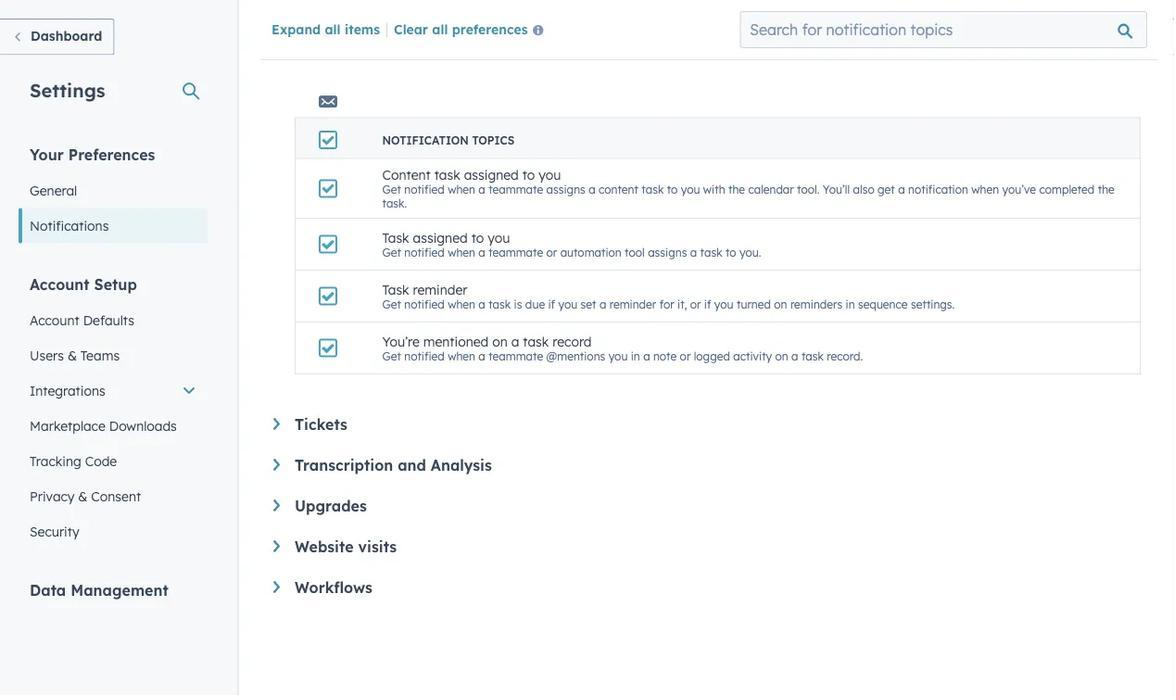 Task type: vqa. For each thing, say whether or not it's contained in the screenshot.
the left view
no



Task type: describe. For each thing, give the bounding box(es) containing it.
your
[[30, 145, 64, 164]]

transcription and analysis button
[[273, 457, 1141, 475]]

expand all items button
[[272, 21, 380, 37]]

analysis
[[431, 457, 492, 475]]

caret image for tickets
[[273, 419, 280, 430]]

morning
[[529, 31, 573, 45]]

security
[[30, 523, 79, 540]]

website
[[295, 538, 354, 557]]

expand
[[272, 21, 321, 37]]

website visits
[[295, 538, 397, 557]]

with inside task daily digest get notified every weekday morning with a summary of your tasks for the day. this summary doesn't include content tasks.
[[576, 31, 598, 45]]

privacy & consent link
[[19, 479, 208, 514]]

and
[[398, 457, 426, 475]]

with inside content task assigned to you get notified when a teammate assigns a content task to you with the calendar tool. you'll also get a notification when you've completed the task.
[[704, 183, 726, 197]]

visits
[[358, 538, 397, 557]]

clear all preferences
[[394, 21, 528, 37]]

transcription and analysis
[[295, 457, 492, 475]]

a down topics
[[479, 183, 486, 197]]

completed
[[1040, 183, 1095, 197]]

tracking code
[[30, 453, 117, 469]]

upgrades button
[[273, 497, 1141, 516]]

for for task reminder
[[660, 298, 675, 312]]

a left is
[[479, 298, 486, 312]]

on inside task reminder get notified when a task is due if you set a reminder for it, or if you turned on reminders in sequence settings.
[[774, 298, 788, 312]]

get
[[878, 183, 895, 197]]

sequence
[[858, 298, 908, 312]]

a inside task daily digest get notified every weekday morning with a summary of your tasks for the day. this summary doesn't include content tasks.
[[601, 31, 608, 45]]

users & teams link
[[19, 338, 208, 373]]

2 if from the left
[[704, 298, 712, 312]]

privacy
[[30, 488, 75, 504]]

account setup
[[30, 275, 137, 293]]

1 if from the left
[[548, 298, 555, 312]]

set
[[581, 298, 597, 312]]

notified inside you're mentioned on a task record get notified when a teammate @mentions you in a note or logged activity on a task record.
[[404, 350, 445, 364]]

content task assigned to you get notified when a teammate assigns a content task to you with the calendar tool. you'll also get a notification when you've completed the task.
[[382, 167, 1115, 211]]

task left 'record'
[[523, 334, 549, 350]]

task left record.
[[802, 350, 824, 364]]

a right 'get' at the top right
[[898, 183, 905, 197]]

teammate inside content task assigned to you get notified when a teammate assigns a content task to you with the calendar tool. you'll also get a notification when you've completed the task.
[[489, 183, 543, 197]]

on right activity
[[776, 350, 789, 364]]

or inside 'task assigned to you get notified when a teammate or automation tool assigns a task to you.'
[[547, 246, 557, 260]]

the inside task daily digest get notified every weekday morning with a summary of your tasks for the day. this summary doesn't include content tasks.
[[752, 31, 769, 45]]

notified inside task reminder get notified when a task is due if you set a reminder for it, or if you turned on reminders in sequence settings.
[[404, 298, 445, 312]]

calendar
[[749, 183, 794, 197]]

task down notification topics
[[435, 167, 461, 183]]

content
[[382, 167, 431, 183]]

marketplace downloads link
[[19, 408, 208, 444]]

get inside content task assigned to you get notified when a teammate assigns a content task to you with the calendar tool. you'll also get a notification when you've completed the task.
[[382, 183, 401, 197]]

items
[[345, 21, 380, 37]]

clear
[[394, 21, 428, 37]]

task assigned to you get notified when a teammate or automation tool assigns a task to you.
[[382, 230, 762, 260]]

task.
[[382, 197, 407, 211]]

doesn't
[[873, 31, 912, 45]]

preferences
[[452, 21, 528, 37]]

assigns inside 'task assigned to you get notified when a teammate or automation tool assigns a task to you.'
[[648, 246, 687, 260]]

task reminder get notified when a task is due if you set a reminder for it, or if you turned on reminders in sequence settings.
[[382, 282, 955, 312]]

get inside task reminder get notified when a task is due if you set a reminder for it, or if you turned on reminders in sequence settings.
[[382, 298, 401, 312]]

you'll
[[823, 183, 850, 197]]

you're
[[382, 334, 420, 350]]

automation
[[561, 246, 622, 260]]

tickets
[[295, 416, 348, 434]]

account defaults
[[30, 312, 134, 328]]

task for task assigned to you
[[382, 230, 409, 246]]

data
[[30, 581, 66, 599]]

users
[[30, 347, 64, 363]]

for for task daily digest
[[734, 31, 749, 45]]

content inside task daily digest get notified every weekday morning with a summary of your tasks for the day. this summary doesn't include content tasks.
[[955, 31, 995, 45]]

a right activity
[[792, 350, 799, 364]]

notified inside content task assigned to you get notified when a teammate assigns a content task to you with the calendar tool. you'll also get a notification when you've completed the task.
[[404, 183, 445, 197]]

your preferences
[[30, 145, 155, 164]]

all for clear
[[432, 21, 448, 37]]

caret image for website visits
[[273, 541, 280, 553]]

integrations button
[[19, 373, 208, 408]]

teammate inside 'task assigned to you get notified when a teammate or automation tool assigns a task to you.'
[[489, 246, 543, 260]]

also
[[853, 183, 875, 197]]

this
[[797, 31, 818, 45]]

@mentions
[[547, 350, 606, 364]]

website visits button
[[273, 538, 1141, 557]]

of
[[663, 31, 674, 45]]

general
[[30, 182, 77, 198]]

downloads
[[109, 418, 177, 434]]

task up tool
[[642, 183, 664, 197]]

on right mentioned on the left of page
[[492, 334, 508, 350]]

users & teams
[[30, 347, 120, 363]]

task inside 'task assigned to you get notified when a teammate or automation tool assigns a task to you.'
[[700, 246, 723, 260]]

mentioned
[[423, 334, 489, 350]]

a right you're
[[479, 350, 486, 364]]

when inside you're mentioned on a task record get notified when a teammate @mentions you in a note or logged activity on a task record.
[[448, 350, 476, 364]]

management
[[71, 581, 168, 599]]

when inside task reminder get notified when a task is due if you set a reminder for it, or if you turned on reminders in sequence settings.
[[448, 298, 476, 312]]

teams
[[81, 347, 120, 363]]

notified inside task daily digest get notified every weekday morning with a summary of your tasks for the day. this summary doesn't include content tasks.
[[404, 31, 445, 45]]

get inside task daily digest get notified every weekday morning with a summary of your tasks for the day. this summary doesn't include content tasks.
[[382, 31, 401, 45]]

tasks.
[[998, 31, 1028, 45]]

your
[[677, 31, 701, 45]]

a right set
[[600, 298, 607, 312]]

account setup element
[[19, 274, 208, 549]]

a up mentioned on the left of page
[[479, 246, 486, 260]]

notified inside 'task assigned to you get notified when a teammate or automation tool assigns a task to you.'
[[404, 246, 445, 260]]

reminders
[[791, 298, 843, 312]]

or for a
[[690, 298, 701, 312]]

security link
[[19, 514, 208, 549]]

when inside 'task assigned to you get notified when a teammate or automation tool assigns a task to you.'
[[448, 246, 476, 260]]

notification topics
[[382, 133, 515, 147]]

your preferences element
[[19, 144, 208, 243]]

day.
[[772, 31, 794, 45]]

privacy & consent
[[30, 488, 141, 504]]

topics
[[472, 133, 515, 147]]

clear all preferences button
[[394, 19, 551, 41]]

digest
[[446, 15, 484, 31]]



Task type: locate. For each thing, give the bounding box(es) containing it.
with right morning
[[576, 31, 598, 45]]

content left tasks.
[[955, 31, 995, 45]]

0 horizontal spatial all
[[325, 21, 341, 37]]

caret image inside website visits dropdown button
[[273, 541, 280, 553]]

caret image for upgrades
[[273, 500, 280, 512]]

1 vertical spatial in
[[631, 350, 640, 364]]

3 teammate from the top
[[489, 350, 543, 364]]

0 horizontal spatial reminder
[[413, 282, 468, 298]]

in left the note
[[631, 350, 640, 364]]

or right the note
[[680, 350, 691, 364]]

& for users
[[68, 347, 77, 363]]

or for record
[[680, 350, 691, 364]]

all
[[325, 21, 341, 37], [432, 21, 448, 37]]

caret image
[[273, 419, 280, 430], [273, 459, 280, 471], [273, 582, 280, 594]]

0 horizontal spatial with
[[576, 31, 598, 45]]

0 horizontal spatial if
[[548, 298, 555, 312]]

reminder right set
[[610, 298, 657, 312]]

2 vertical spatial teammate
[[489, 350, 543, 364]]

account for account defaults
[[30, 312, 80, 328]]

0 vertical spatial assigned
[[464, 167, 519, 183]]

summary
[[611, 31, 660, 45], [821, 31, 870, 45]]

1 summary from the left
[[611, 31, 660, 45]]

& right privacy
[[78, 488, 87, 504]]

in inside task reminder get notified when a task is due if you set a reminder for it, or if you turned on reminders in sequence settings.
[[846, 298, 855, 312]]

caret image
[[273, 500, 280, 512], [273, 541, 280, 553]]

4 notified from the top
[[404, 298, 445, 312]]

task inside task daily digest get notified every weekday morning with a summary of your tasks for the day. this summary doesn't include content tasks.
[[382, 15, 409, 31]]

0 vertical spatial with
[[576, 31, 598, 45]]

record
[[553, 334, 592, 350]]

or left automation
[[547, 246, 557, 260]]

assigns
[[547, 183, 586, 197], [648, 246, 687, 260]]

get down 'task.'
[[382, 246, 401, 260]]

all right clear
[[432, 21, 448, 37]]

1 vertical spatial with
[[704, 183, 726, 197]]

tool.
[[797, 183, 820, 197]]

for inside task reminder get notified when a task is due if you set a reminder for it, or if you turned on reminders in sequence settings.
[[660, 298, 675, 312]]

1 horizontal spatial all
[[432, 21, 448, 37]]

summary left "of"
[[611, 31, 660, 45]]

notification
[[909, 183, 969, 197]]

in left sequence at the top right of the page
[[846, 298, 855, 312]]

get inside you're mentioned on a task record get notified when a teammate @mentions you in a note or logged activity on a task record.
[[382, 350, 401, 364]]

2 account from the top
[[30, 312, 80, 328]]

2 vertical spatial or
[[680, 350, 691, 364]]

if
[[548, 298, 555, 312], [704, 298, 712, 312]]

0 vertical spatial assigns
[[547, 183, 586, 197]]

a right morning
[[601, 31, 608, 45]]

caret image inside tickets dropdown button
[[273, 419, 280, 430]]

caret image inside "upgrades" dropdown button
[[273, 500, 280, 512]]

3 get from the top
[[382, 246, 401, 260]]

2 all from the left
[[432, 21, 448, 37]]

data management element
[[30, 580, 208, 695]]

task
[[382, 15, 409, 31], [382, 230, 409, 246], [382, 282, 409, 298]]

0 horizontal spatial content
[[599, 183, 639, 197]]

3 notified from the top
[[404, 246, 445, 260]]

content inside content task assigned to you get notified when a teammate assigns a content task to you with the calendar tool. you'll also get a notification when you've completed the task.
[[599, 183, 639, 197]]

5 notified from the top
[[404, 350, 445, 364]]

marketplace
[[30, 418, 106, 434]]

1 horizontal spatial if
[[704, 298, 712, 312]]

transcription
[[295, 457, 393, 475]]

2 get from the top
[[382, 183, 401, 197]]

dashboard
[[31, 28, 102, 44]]

you inside 'task assigned to you get notified when a teammate or automation tool assigns a task to you.'
[[488, 230, 510, 246]]

1 horizontal spatial with
[[704, 183, 726, 197]]

get inside 'task assigned to you get notified when a teammate or automation tool assigns a task to you.'
[[382, 246, 401, 260]]

& for privacy
[[78, 488, 87, 504]]

caret image for transcription and analysis
[[273, 459, 280, 471]]

caret image left website
[[273, 541, 280, 553]]

2 vertical spatial task
[[382, 282, 409, 298]]

notifications
[[30, 217, 109, 234]]

get left mentioned on the left of page
[[382, 350, 401, 364]]

0 vertical spatial account
[[30, 275, 90, 293]]

logged
[[694, 350, 730, 364]]

get up you're
[[382, 298, 401, 312]]

1 vertical spatial account
[[30, 312, 80, 328]]

assigns inside content task assigned to you get notified when a teammate assigns a content task to you with the calendar tool. you'll also get a notification when you've completed the task.
[[547, 183, 586, 197]]

1 all from the left
[[325, 21, 341, 37]]

setup
[[94, 275, 137, 293]]

2 caret image from the top
[[273, 459, 280, 471]]

&
[[68, 347, 77, 363], [78, 488, 87, 504]]

assigned inside content task assigned to you get notified when a teammate assigns a content task to you with the calendar tool. you'll also get a notification when you've completed the task.
[[464, 167, 519, 183]]

account for account setup
[[30, 275, 90, 293]]

0 vertical spatial or
[[547, 246, 557, 260]]

expand all items
[[272, 21, 380, 37]]

2 caret image from the top
[[273, 541, 280, 553]]

teammate down is
[[489, 350, 543, 364]]

get right items
[[382, 31, 401, 45]]

4 get from the top
[[382, 298, 401, 312]]

caret image left upgrades
[[273, 500, 280, 512]]

tracking
[[30, 453, 81, 469]]

0 vertical spatial for
[[734, 31, 749, 45]]

task inside task reminder get notified when a task is due if you set a reminder for it, or if you turned on reminders in sequence settings.
[[382, 282, 409, 298]]

preferences
[[68, 145, 155, 164]]

or
[[547, 246, 557, 260], [690, 298, 701, 312], [680, 350, 691, 364]]

1 vertical spatial assigns
[[648, 246, 687, 260]]

or inside you're mentioned on a task record get notified when a teammate @mentions you in a note or logged activity on a task record.
[[680, 350, 691, 364]]

teammate up is
[[489, 246, 543, 260]]

get down notification on the top
[[382, 183, 401, 197]]

due
[[525, 298, 545, 312]]

with
[[576, 31, 598, 45], [704, 183, 726, 197]]

settings.
[[911, 298, 955, 312]]

1 notified from the top
[[404, 31, 445, 45]]

task up you're
[[382, 282, 409, 298]]

for right tasks
[[734, 31, 749, 45]]

2 notified from the top
[[404, 183, 445, 197]]

task for task daily digest
[[382, 15, 409, 31]]

all inside button
[[432, 21, 448, 37]]

3 caret image from the top
[[273, 582, 280, 594]]

notifications link
[[19, 208, 208, 243]]

1 horizontal spatial assigns
[[648, 246, 687, 260]]

notification
[[382, 133, 469, 147]]

1 vertical spatial for
[[660, 298, 675, 312]]

with left calendar
[[704, 183, 726, 197]]

task inside 'task assigned to you get notified when a teammate or automation tool assigns a task to you.'
[[382, 230, 409, 246]]

you inside you're mentioned on a task record get notified when a teammate @mentions you in a note or logged activity on a task record.
[[609, 350, 628, 364]]

weekday
[[480, 31, 526, 45]]

a up 'task assigned to you get notified when a teammate or automation tool assigns a task to you.'
[[589, 183, 596, 197]]

task for task reminder
[[382, 282, 409, 298]]

1 horizontal spatial reminder
[[610, 298, 657, 312]]

0 vertical spatial teammate
[[489, 183, 543, 197]]

it,
[[678, 298, 687, 312]]

is
[[514, 298, 522, 312]]

1 vertical spatial caret image
[[273, 459, 280, 471]]

a
[[601, 31, 608, 45], [479, 183, 486, 197], [589, 183, 596, 197], [898, 183, 905, 197], [479, 246, 486, 260], [690, 246, 697, 260], [479, 298, 486, 312], [600, 298, 607, 312], [511, 334, 520, 350], [479, 350, 486, 364], [644, 350, 650, 364], [792, 350, 799, 364]]

teammate down topics
[[489, 183, 543, 197]]

integrations
[[30, 382, 105, 399]]

0 vertical spatial in
[[846, 298, 855, 312]]

turned
[[737, 298, 771, 312]]

assigned down content
[[413, 230, 468, 246]]

content
[[955, 31, 995, 45], [599, 183, 639, 197]]

0 vertical spatial task
[[382, 15, 409, 31]]

& inside "link"
[[78, 488, 87, 504]]

caret image for workflows
[[273, 582, 280, 594]]

1 caret image from the top
[[273, 419, 280, 430]]

2 teammate from the top
[[489, 246, 543, 260]]

dashboard link
[[0, 19, 114, 55]]

or right it,
[[690, 298, 701, 312]]

tracking code link
[[19, 444, 208, 479]]

1 vertical spatial content
[[599, 183, 639, 197]]

1 get from the top
[[382, 31, 401, 45]]

get
[[382, 31, 401, 45], [382, 183, 401, 197], [382, 246, 401, 260], [382, 298, 401, 312], [382, 350, 401, 364]]

marketplace downloads
[[30, 418, 177, 434]]

0 vertical spatial content
[[955, 31, 995, 45]]

assigns right tool
[[648, 246, 687, 260]]

0 horizontal spatial for
[[660, 298, 675, 312]]

include
[[915, 31, 952, 45]]

3 task from the top
[[382, 282, 409, 298]]

summary right this
[[821, 31, 870, 45]]

when
[[448, 183, 476, 197], [972, 183, 999, 197], [448, 246, 476, 260], [448, 298, 476, 312], [448, 350, 476, 364]]

the left calendar
[[729, 183, 745, 197]]

1 vertical spatial &
[[78, 488, 87, 504]]

task inside task reminder get notified when a task is due if you set a reminder for it, or if you turned on reminders in sequence settings.
[[489, 298, 511, 312]]

0 horizontal spatial in
[[631, 350, 640, 364]]

1 horizontal spatial for
[[734, 31, 749, 45]]

caret image left transcription
[[273, 459, 280, 471]]

caret image left workflows at the left of page
[[273, 582, 280, 594]]

assigned down topics
[[464, 167, 519, 183]]

note
[[654, 350, 677, 364]]

caret image left the tickets
[[273, 419, 280, 430]]

1 horizontal spatial the
[[752, 31, 769, 45]]

1 account from the top
[[30, 275, 90, 293]]

assigned
[[464, 167, 519, 183], [413, 230, 468, 246]]

0 horizontal spatial &
[[68, 347, 77, 363]]

1 horizontal spatial in
[[846, 298, 855, 312]]

0 vertical spatial caret image
[[273, 500, 280, 512]]

to
[[523, 167, 535, 183], [667, 183, 678, 197], [472, 230, 484, 246], [726, 246, 737, 260]]

0 horizontal spatial the
[[729, 183, 745, 197]]

1 task from the top
[[382, 15, 409, 31]]

task daily digest get notified every weekday morning with a summary of your tasks for the day. this summary doesn't include content tasks.
[[382, 15, 1028, 45]]

you're mentioned on a task record get notified when a teammate @mentions you in a note or logged activity on a task record.
[[382, 334, 863, 364]]

activity
[[734, 350, 772, 364]]

for left it,
[[660, 298, 675, 312]]

data management
[[30, 581, 168, 599]]

tasks
[[704, 31, 731, 45]]

1 horizontal spatial summary
[[821, 31, 870, 45]]

task down 'task.'
[[382, 230, 409, 246]]

the right completed
[[1098, 183, 1115, 197]]

caret image inside workflows dropdown button
[[273, 582, 280, 594]]

caret image inside transcription and analysis dropdown button
[[273, 459, 280, 471]]

all left items
[[325, 21, 341, 37]]

0 horizontal spatial assigns
[[547, 183, 586, 197]]

tickets button
[[273, 416, 1141, 434]]

upgrades
[[295, 497, 367, 516]]

the left day.
[[752, 31, 769, 45]]

a up task reminder get notified when a task is due if you set a reminder for it, or if you turned on reminders in sequence settings.
[[690, 246, 697, 260]]

teammate
[[489, 183, 543, 197], [489, 246, 543, 260], [489, 350, 543, 364]]

daily
[[413, 15, 442, 31]]

defaults
[[83, 312, 134, 328]]

consent
[[91, 488, 141, 504]]

for
[[734, 31, 749, 45], [660, 298, 675, 312]]

assigned inside 'task assigned to you get notified when a teammate or automation tool assigns a task to you.'
[[413, 230, 468, 246]]

if right due at the top left of page
[[548, 298, 555, 312]]

1 vertical spatial teammate
[[489, 246, 543, 260]]

account up users
[[30, 312, 80, 328]]

1 vertical spatial or
[[690, 298, 701, 312]]

account up the account defaults
[[30, 275, 90, 293]]

if right it,
[[704, 298, 712, 312]]

task left "you."
[[700, 246, 723, 260]]

a down is
[[511, 334, 520, 350]]

1 vertical spatial assigned
[[413, 230, 468, 246]]

reminder up mentioned on the left of page
[[413, 282, 468, 298]]

in inside you're mentioned on a task record get notified when a teammate @mentions you in a note or logged activity on a task record.
[[631, 350, 640, 364]]

a left the note
[[644, 350, 650, 364]]

workflows button
[[273, 579, 1141, 598]]

content up tool
[[599, 183, 639, 197]]

teammate inside you're mentioned on a task record get notified when a teammate @mentions you in a note or logged activity on a task record.
[[489, 350, 543, 364]]

on
[[774, 298, 788, 312], [492, 334, 508, 350], [776, 350, 789, 364]]

1 vertical spatial task
[[382, 230, 409, 246]]

5 get from the top
[[382, 350, 401, 364]]

1 horizontal spatial &
[[78, 488, 87, 504]]

or inside task reminder get notified when a task is due if you set a reminder for it, or if you turned on reminders in sequence settings.
[[690, 298, 701, 312]]

task left daily
[[382, 15, 409, 31]]

1 horizontal spatial content
[[955, 31, 995, 45]]

settings
[[30, 78, 105, 102]]

0 vertical spatial caret image
[[273, 419, 280, 430]]

account defaults link
[[19, 303, 208, 338]]

2 horizontal spatial the
[[1098, 183, 1115, 197]]

0 horizontal spatial summary
[[611, 31, 660, 45]]

you.
[[740, 246, 762, 260]]

task
[[435, 167, 461, 183], [642, 183, 664, 197], [700, 246, 723, 260], [489, 298, 511, 312], [523, 334, 549, 350], [802, 350, 824, 364]]

on right turned
[[774, 298, 788, 312]]

reminder
[[413, 282, 468, 298], [610, 298, 657, 312]]

assigns up 'task assigned to you get notified when a teammate or automation tool assigns a task to you.'
[[547, 183, 586, 197]]

you've
[[1003, 183, 1037, 197]]

general link
[[19, 173, 208, 208]]

account
[[30, 275, 90, 293], [30, 312, 80, 328]]

all for expand
[[325, 21, 341, 37]]

1 caret image from the top
[[273, 500, 280, 512]]

Search for notification topics search field
[[740, 11, 1148, 48]]

record.
[[827, 350, 863, 364]]

workflows
[[295, 579, 373, 598]]

0 vertical spatial &
[[68, 347, 77, 363]]

2 task from the top
[[382, 230, 409, 246]]

for inside task daily digest get notified every weekday morning with a summary of your tasks for the day. this summary doesn't include content tasks.
[[734, 31, 749, 45]]

1 teammate from the top
[[489, 183, 543, 197]]

1 vertical spatial caret image
[[273, 541, 280, 553]]

2 vertical spatial caret image
[[273, 582, 280, 594]]

& right users
[[68, 347, 77, 363]]

task left is
[[489, 298, 511, 312]]

2 summary from the left
[[821, 31, 870, 45]]



